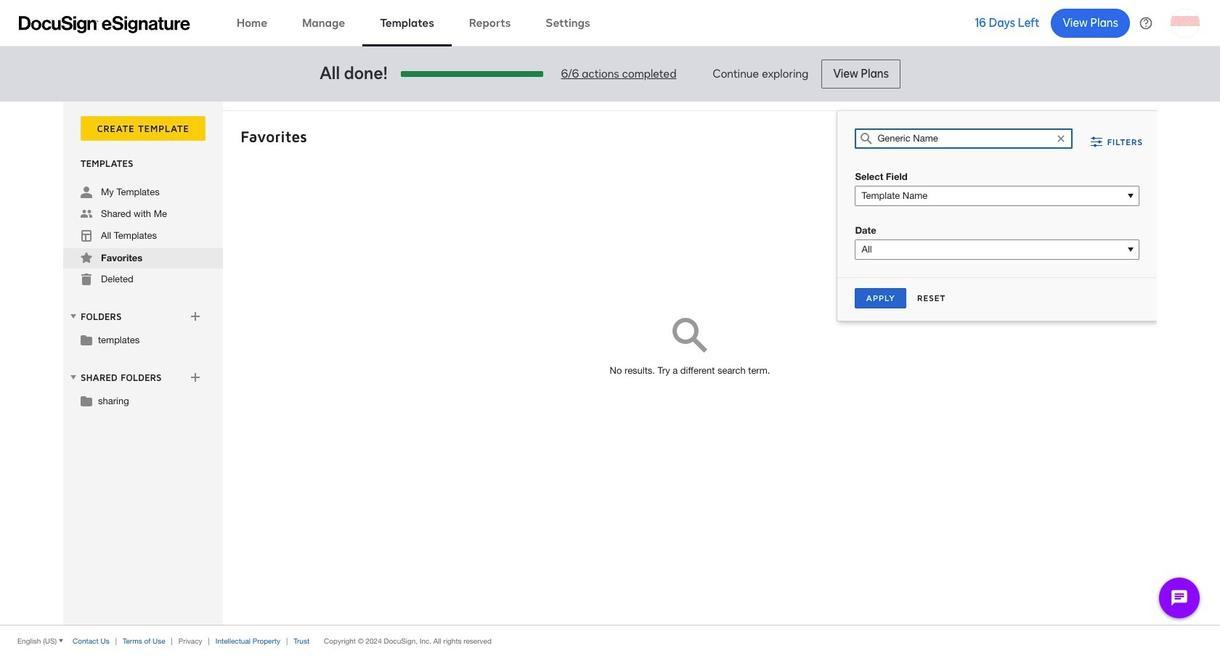 Task type: vqa. For each thing, say whether or not it's contained in the screenshot.
1st Draft image
no



Task type: locate. For each thing, give the bounding box(es) containing it.
folder image for the view folders image
[[81, 334, 92, 346]]

2 folder image from the top
[[81, 395, 92, 407]]

trash image
[[81, 274, 92, 285]]

secondary navigation region
[[63, 102, 1161, 625]]

view shared folders image
[[68, 372, 79, 383]]

folder image for view shared folders icon
[[81, 395, 92, 407]]

your uploaded profile image image
[[1171, 8, 1200, 37]]

1 vertical spatial folder image
[[81, 395, 92, 407]]

0 vertical spatial folder image
[[81, 334, 92, 346]]

1 folder image from the top
[[81, 334, 92, 346]]

folder image
[[81, 334, 92, 346], [81, 395, 92, 407]]



Task type: describe. For each thing, give the bounding box(es) containing it.
Search Favorites text field
[[878, 129, 1051, 148]]

star filled image
[[81, 252, 92, 264]]

docusign esignature image
[[19, 16, 190, 33]]

shared image
[[81, 208, 92, 220]]

user image
[[81, 187, 92, 198]]

more info region
[[0, 625, 1220, 657]]

view folders image
[[68, 311, 79, 322]]

templates image
[[81, 230, 92, 242]]



